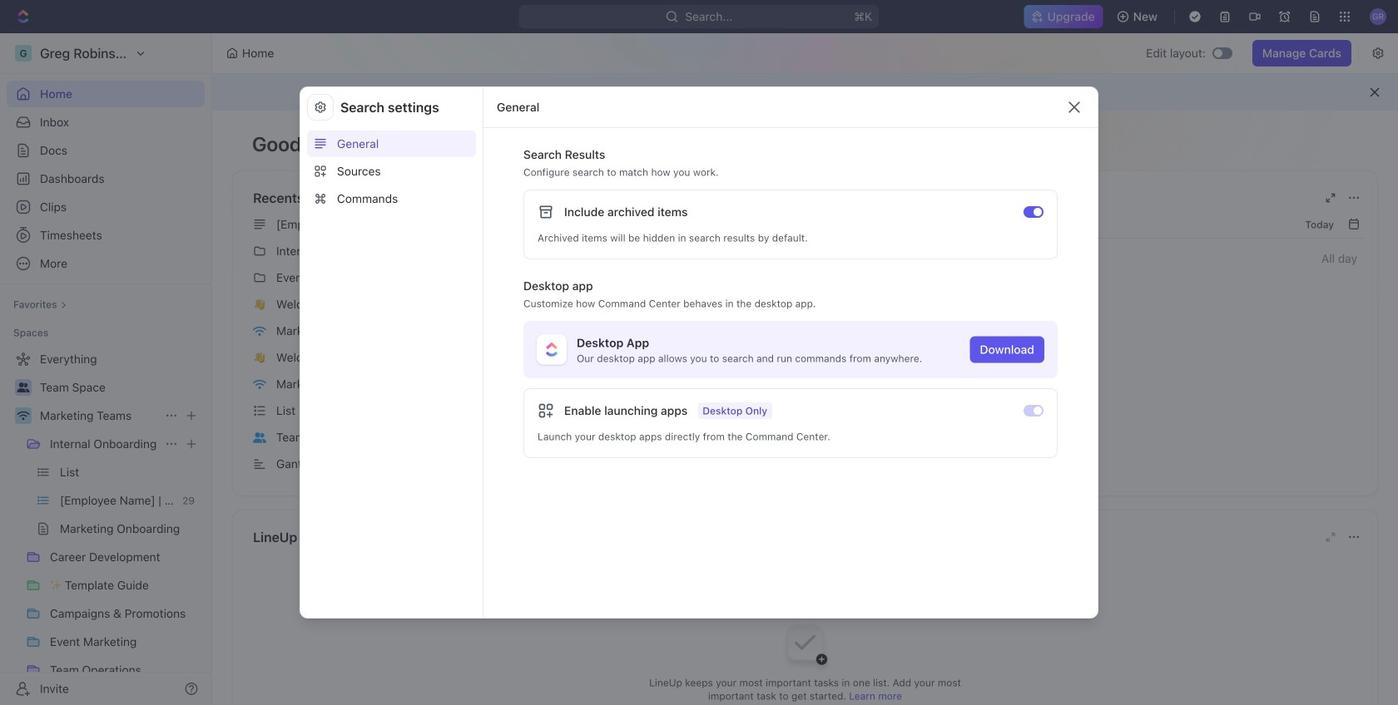 Task type: locate. For each thing, give the bounding box(es) containing it.
2 vertical spatial wifi image
[[17, 411, 30, 421]]

1 vertical spatial uohgd image
[[538, 403, 554, 420]]

wifi image
[[253, 326, 266, 337], [253, 379, 266, 390], [17, 411, 30, 421]]

dialog
[[300, 87, 1099, 619]]

uohgd image
[[538, 204, 554, 221], [538, 403, 554, 420]]

tree
[[7, 346, 205, 706]]

alert
[[212, 74, 1399, 111]]

1 uohgd image from the top
[[538, 204, 554, 221]]

0 vertical spatial uohgd image
[[538, 204, 554, 221]]

1 vertical spatial wifi image
[[253, 379, 266, 390]]



Task type: vqa. For each thing, say whether or not it's contained in the screenshot.
sidebar NAVIGATION
yes



Task type: describe. For each thing, give the bounding box(es) containing it.
sidebar navigation
[[0, 33, 212, 706]]

wifi image inside sidebar navigation
[[17, 411, 30, 421]]

0 vertical spatial wifi image
[[253, 326, 266, 337]]

user group image
[[253, 433, 266, 443]]

2 uohgd image from the top
[[538, 403, 554, 420]]

tree inside sidebar navigation
[[7, 346, 205, 706]]



